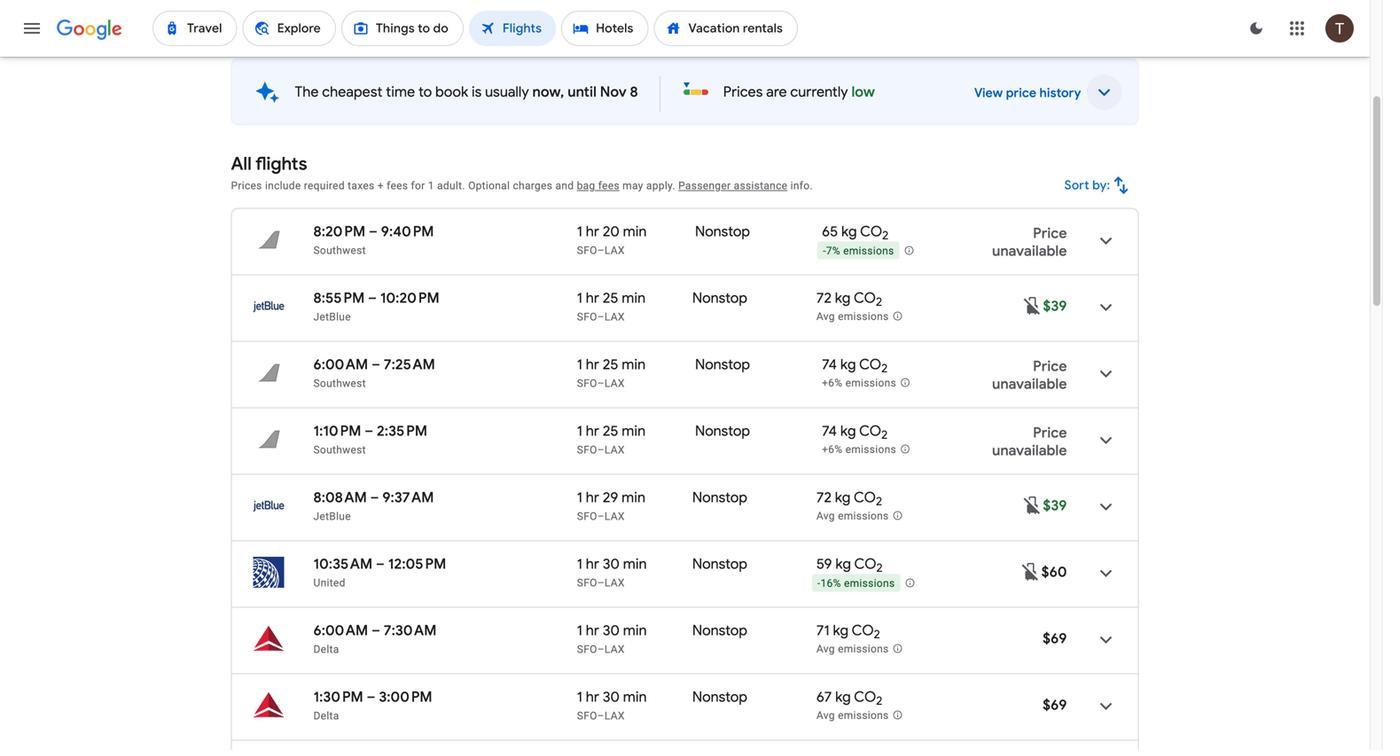 Task type: locate. For each thing, give the bounding box(es) containing it.
0 vertical spatial prices
[[724, 83, 763, 101]]

69 us dollars text field for 67
[[1043, 696, 1067, 714]]

jetblue inside 8:55 pm – 10:20 pm jetblue
[[314, 311, 351, 323]]

0 vertical spatial +6% emissions
[[822, 377, 897, 390]]

2 for 7:25 am
[[882, 361, 888, 376]]

0 horizontal spatial prices
[[231, 180, 262, 192]]

passenger assistance button
[[679, 180, 788, 192]]

2 inside 65 kg co 2
[[883, 228, 889, 243]]

price unavailable
[[992, 224, 1067, 260], [992, 357, 1067, 393], [992, 424, 1067, 460]]

74
[[822, 356, 837, 374], [822, 422, 837, 440]]

2 hr from the top
[[586, 289, 600, 307]]

price unavailable left 'flight details. leaves san francisco international airport at 1:10 pm on wednesday, november 29 and arrives at los angeles international airport at 2:35 pm on wednesday, november 29.' icon
[[992, 424, 1067, 460]]

you
[[467, 16, 487, 31], [701, 16, 722, 31]]

1 hr 30 min sfo – lax
[[577, 555, 647, 589], [577, 622, 647, 656], [577, 688, 647, 722]]

6:00 am for 7:30 am
[[314, 622, 368, 640]]

sfo
[[577, 244, 598, 257], [577, 311, 598, 323], [577, 377, 598, 390], [577, 444, 598, 456], [577, 510, 598, 523], [577, 577, 598, 589], [577, 643, 598, 656], [577, 710, 598, 722]]

unavailable left flight details. leaves san francisco international airport at 8:20 pm on wednesday, november 29 and arrives at los angeles international airport at 9:40 pm on wednesday, november 29. image
[[992, 242, 1067, 260]]

price right view on the top of the page
[[1006, 85, 1037, 101]]

sfo inside 1 hr 20 min sfo – lax
[[577, 244, 598, 257]]

2 1 hr 25 min sfo – lax from the top
[[577, 356, 646, 390]]

2 69 us dollars text field from the top
[[1043, 696, 1067, 714]]

co for 3:00 pm
[[854, 688, 877, 706]]

kg inside 59 kg co 2
[[836, 555, 851, 573]]

0 vertical spatial 74 kg co 2
[[822, 356, 888, 376]]

1 vertical spatial +6%
[[822, 444, 843, 456]]

3 price from the top
[[1033, 424, 1067, 442]]

1 vertical spatial 74
[[822, 422, 837, 440]]

69 US dollars text field
[[1043, 630, 1067, 648], [1043, 696, 1067, 714]]

71
[[817, 622, 830, 640]]

0 vertical spatial 69 us dollars text field
[[1043, 630, 1067, 648]]

30 for 7:30 am
[[603, 622, 620, 640]]

the left 'difference'
[[490, 16, 508, 31]]

emissions for 7:25 am
[[846, 377, 897, 390]]

flight details. leaves san francisco international airport at 1:10 pm on wednesday, november 29 and arrives at los angeles international airport at 2:35 pm on wednesday, november 29. image
[[1085, 419, 1128, 462]]

sfo for 10:20 pm
[[577, 311, 598, 323]]

8 sfo from the top
[[577, 710, 598, 722]]

1 vertical spatial jetblue
[[314, 510, 351, 523]]

total duration 1 hr 25 min. element
[[577, 289, 693, 310], [577, 356, 695, 376], [577, 422, 695, 443]]

7 lax from the top
[[605, 643, 625, 656]]

price left drops
[[604, 16, 632, 31]]

hr
[[586, 223, 600, 241], [586, 289, 600, 307], [586, 356, 600, 374], [586, 422, 600, 440], [586, 489, 600, 507], [586, 555, 600, 573], [586, 622, 600, 640], [586, 688, 600, 706]]

Arrival time: 9:40 PM. text field
[[381, 223, 434, 241]]

1 total duration 1 hr 25 min. element from the top
[[577, 289, 693, 310]]

– inside 8:55 pm – 10:20 pm jetblue
[[368, 289, 377, 307]]

avg for 9:37 am
[[817, 510, 835, 523]]

sfo inside 1 hr 29 min sfo – lax
[[577, 510, 598, 523]]

unavailable left 'flight details. leaves san francisco international airport at 1:10 pm on wednesday, november 29 and arrives at los angeles international airport at 2:35 pm on wednesday, november 29.' icon
[[992, 442, 1067, 460]]

this price for this flight doesn't include overhead bin access. if you need a carry-on bag, use the bags filter to update prices. image left flight details. leaves san francisco international airport at 10:35 am on wednesday, november 29 and arrives at los angeles international airport at 12:05 pm on wednesday, november 29. icon at the bottom right of the page
[[1021, 561, 1042, 582]]

0 vertical spatial 72
[[817, 289, 832, 307]]

1 southwest from the top
[[314, 244, 366, 257]]

sfo for 7:25 am
[[577, 377, 598, 390]]

6:00 am inside 6:00 am – 7:25 am southwest
[[314, 356, 368, 374]]

1 vertical spatial -
[[818, 578, 821, 590]]

price left flight details. leaves san francisco international airport at 6:00 am on wednesday, november 29 and arrives at los angeles international airport at 7:25 am on wednesday, november 29. icon
[[1033, 357, 1067, 376]]

5 hr from the top
[[586, 489, 600, 507]]

New feature text field
[[407, 0, 446, 12]]

4 avg emissions from the top
[[817, 710, 889, 722]]

1 30 from the top
[[603, 555, 620, 573]]

1 vertical spatial price
[[1033, 357, 1067, 376]]

bag
[[577, 180, 596, 192]]

1 69 us dollars text field from the top
[[1043, 630, 1067, 648]]

25 for 7:25 am
[[603, 356, 619, 374]]

39 us dollars text field left flight details. leaves san francisco international airport at 8:55 pm on wednesday, november 29 and arrives at los angeles international airport at 10:20 pm on wednesday, november 29. icon
[[1043, 297, 1067, 315]]

9:37 am
[[383, 489, 434, 507]]

Arrival time: 12:05 PM. text field
[[388, 555, 446, 573]]

0 vertical spatial -
[[823, 245, 826, 257]]

1 price unavailable from the top
[[992, 224, 1067, 260]]

price down 'sort'
[[1033, 224, 1067, 243]]

by:
[[1093, 177, 1111, 193]]

price unavailable for 9:40 pm
[[992, 224, 1067, 260]]

avg emissions for 9:37 am
[[817, 510, 889, 523]]

avg emissions down the 67 kg co 2
[[817, 710, 889, 722]]

1 vertical spatial this price for this flight doesn't include overhead bin access. if you need a carry-on bag, use the bags filter to update prices. image
[[1022, 495, 1043, 516]]

6 sfo from the top
[[577, 577, 598, 589]]

kg inside 65 kg co 2
[[842, 223, 857, 241]]

1 avg emissions from the top
[[817, 311, 889, 323]]

0 horizontal spatial you
[[467, 16, 487, 31]]

sfo for 9:40 pm
[[577, 244, 598, 257]]

for
[[411, 180, 425, 192]]

2 jetblue from the top
[[314, 510, 351, 523]]

72 kg co 2 down -7% emissions
[[817, 289, 883, 310]]

1 vertical spatial 72 kg co 2
[[817, 489, 883, 509]]

2 vertical spatial unavailable
[[992, 442, 1067, 460]]

leaves san francisco international airport at 8:20 pm on wednesday, november 29 and arrives at los angeles international airport at 9:40 pm on wednesday, november 29. element
[[314, 223, 434, 241]]

avg emissions down -7% emissions
[[817, 311, 889, 323]]

1 horizontal spatial price
[[1006, 85, 1037, 101]]

- down 59 at right bottom
[[818, 578, 821, 590]]

avg emissions
[[817, 311, 889, 323], [817, 510, 889, 523], [817, 643, 889, 656], [817, 710, 889, 722]]

min for 9:40 pm
[[623, 223, 647, 241]]

4 lax from the top
[[605, 444, 625, 456]]

1 vertical spatial total duration 1 hr 30 min. element
[[577, 622, 693, 643]]

1 lax from the top
[[605, 244, 625, 257]]

change appearance image
[[1235, 7, 1278, 50]]

1 for 10:20 pm
[[577, 289, 583, 307]]

Arrival time: 9:37 AM. text field
[[383, 489, 434, 507]]

2 39 us dollars text field from the top
[[1043, 497, 1067, 515]]

65 kg co 2
[[822, 223, 889, 243]]

nonstop
[[695, 223, 750, 241], [693, 289, 748, 307], [695, 356, 750, 374], [695, 422, 750, 440], [693, 489, 748, 507], [693, 555, 748, 573], [693, 622, 748, 640], [693, 688, 748, 706]]

fees right bag
[[598, 180, 620, 192]]

total duration 1 hr 25 min. element for 7:25 am
[[577, 356, 695, 376]]

2 vertical spatial 25
[[603, 422, 619, 440]]

1 1 hr 30 min sfo – lax from the top
[[577, 555, 647, 589]]

southwest inside 8:20 pm – 9:40 pm southwest
[[314, 244, 366, 257]]

1 horizontal spatial fees
[[598, 180, 620, 192]]

39 us dollars text field left the flight details. leaves san francisco international airport at 8:08 am on wednesday, november 29 and arrives at los angeles international airport at 9:37 am on wednesday, november 29. image
[[1043, 497, 1067, 515]]

2 sfo from the top
[[577, 311, 598, 323]]

view price history
[[975, 85, 1082, 101]]

0 vertical spatial price
[[1033, 224, 1067, 243]]

you right after at the top
[[701, 16, 722, 31]]

0 vertical spatial 72 kg co 2
[[817, 289, 883, 310]]

0 vertical spatial 30
[[603, 555, 620, 573]]

5 lax from the top
[[605, 510, 625, 523]]

2 72 from the top
[[817, 489, 832, 507]]

1 25 from the top
[[603, 289, 619, 307]]

jetblue inside 8:08 am – 9:37 am jetblue
[[314, 510, 351, 523]]

2 vertical spatial total duration 1 hr 30 min. element
[[577, 688, 693, 709]]

7:25 am
[[384, 356, 435, 374]]

0 vertical spatial jetblue
[[314, 311, 351, 323]]

1 for 7:30 am
[[577, 622, 583, 640]]

72 kg co 2 for 1 hr 25 min
[[817, 289, 883, 310]]

co inside the 67 kg co 2
[[854, 688, 877, 706]]

total duration 1 hr 30 min. element for 59
[[577, 555, 693, 576]]

Departure time: 1:10 PM. text field
[[314, 422, 361, 440]]

the right if
[[583, 16, 601, 31]]

7 sfo from the top
[[577, 643, 598, 656]]

1 inside 1 hr 29 min sfo – lax
[[577, 489, 583, 507]]

kg for 7:25 am
[[841, 356, 856, 374]]

1
[[428, 180, 434, 192], [577, 223, 583, 241], [577, 289, 583, 307], [577, 356, 583, 374], [577, 422, 583, 440], [577, 489, 583, 507], [577, 555, 583, 573], [577, 622, 583, 640], [577, 688, 583, 706]]

avg down "71"
[[817, 643, 835, 656]]

kg inside the 67 kg co 2
[[836, 688, 851, 706]]

0 vertical spatial unavailable
[[992, 242, 1067, 260]]

2 total duration 1 hr 30 min. element from the top
[[577, 622, 693, 643]]

2 price unavailable from the top
[[992, 357, 1067, 393]]

1 horizontal spatial you
[[701, 16, 722, 31]]

0 vertical spatial total duration 1 hr 25 min. element
[[577, 289, 693, 310]]

1 vertical spatial 1 hr 25 min sfo – lax
[[577, 356, 646, 390]]

unavailable left flight details. leaves san francisco international airport at 6:00 am on wednesday, november 29 and arrives at los angeles international airport at 7:25 am on wednesday, november 29. icon
[[992, 375, 1067, 393]]

6:00 am down 8:55 pm
[[314, 356, 368, 374]]

southwest down 6:00 am text box
[[314, 377, 366, 390]]

delta inside 6:00 am – 7:30 am delta
[[314, 643, 339, 656]]

72 up 59 at right bottom
[[817, 489, 832, 507]]

leaves san francisco international airport at 1:30 pm on wednesday, november 29 and arrives at los angeles international airport at 3:00 pm on wednesday, november 29. element
[[314, 688, 433, 706]]

0 vertical spatial 6:00 am
[[314, 356, 368, 374]]

0 vertical spatial total duration 1 hr 30 min. element
[[577, 555, 693, 576]]

1 vertical spatial 25
[[603, 356, 619, 374]]

2 vertical spatial this price for this flight doesn't include overhead bin access. if you need a carry-on bag, use the bags filter to update prices. image
[[1021, 561, 1042, 582]]

leaves san francisco international airport at 8:55 pm on wednesday, november 29 and arrives at los angeles international airport at 10:20 pm on wednesday, november 29. element
[[314, 289, 440, 307]]

1 vertical spatial 6:00 am
[[314, 622, 368, 640]]

1 $39 from the top
[[1043, 297, 1067, 315]]

4 hr from the top
[[586, 422, 600, 440]]

3:00 pm
[[379, 688, 433, 706]]

72 kg co 2
[[817, 289, 883, 310], [817, 489, 883, 509]]

0 horizontal spatial -
[[818, 578, 821, 590]]

1 72 from the top
[[817, 289, 832, 307]]

1 vertical spatial prices
[[231, 180, 262, 192]]

flight details. leaves san francisco international airport at 8:08 am on wednesday, november 29 and arrives at los angeles international airport at 9:37 am on wednesday, november 29. image
[[1085, 486, 1128, 528]]

1 vertical spatial 39 us dollars text field
[[1043, 497, 1067, 515]]

nonstop for 9:37 am
[[693, 489, 748, 507]]

3 sfo from the top
[[577, 377, 598, 390]]

6:00 am – 7:30 am delta
[[314, 622, 437, 656]]

currently
[[791, 83, 848, 101]]

1 vertical spatial +6% emissions
[[822, 444, 897, 456]]

min
[[623, 223, 647, 241], [622, 289, 646, 307], [622, 356, 646, 374], [622, 422, 646, 440], [622, 489, 646, 507], [623, 555, 647, 573], [623, 622, 647, 640], [623, 688, 647, 706]]

1 vertical spatial total duration 1 hr 25 min. element
[[577, 356, 695, 376]]

$60
[[1042, 563, 1067, 581]]

2 lax from the top
[[605, 311, 625, 323]]

1 +6% emissions from the top
[[822, 377, 897, 390]]

jetblue
[[314, 311, 351, 323], [314, 510, 351, 523]]

30
[[603, 555, 620, 573], [603, 622, 620, 640], [603, 688, 620, 706]]

72 for 1 hr 25 min
[[817, 289, 832, 307]]

min for 3:00 pm
[[623, 688, 647, 706]]

– inside 1 hr 20 min sfo – lax
[[598, 244, 605, 257]]

avg emissions for 10:20 pm
[[817, 311, 889, 323]]

1 vertical spatial delta
[[314, 710, 339, 722]]

emissions for 7:30 am
[[838, 643, 889, 656]]

0 horizontal spatial the
[[490, 16, 508, 31]]

3 lax from the top
[[605, 377, 625, 390]]

hr for 7:30 am
[[586, 622, 600, 640]]

8:08 am
[[314, 489, 367, 507]]

nonstop for 3:00 pm
[[693, 688, 748, 706]]

this price for this flight doesn't include overhead bin access. if you need a carry-on bag, use the bags filter to update prices. image up the 60 us dollars text field
[[1022, 495, 1043, 516]]

1 74 from the top
[[822, 356, 837, 374]]

1:10 pm – 2:35 pm southwest
[[314, 422, 428, 456]]

price
[[604, 16, 632, 31], [1006, 85, 1037, 101]]

co for 9:40 pm
[[860, 223, 883, 241]]

price unavailable down 'sort'
[[992, 224, 1067, 260]]

0 vertical spatial 25
[[603, 289, 619, 307]]

39 us dollars text field for 1 hr 25 min
[[1043, 297, 1067, 315]]

nonstop flight. element for 7:30 am
[[693, 622, 748, 643]]

2 inside the 67 kg co 2
[[877, 694, 883, 709]]

after
[[671, 16, 698, 31]]

hr inside 1 hr 20 min sfo – lax
[[586, 223, 600, 241]]

co
[[860, 223, 883, 241], [854, 289, 876, 307], [859, 356, 882, 374], [859, 422, 882, 440], [854, 489, 876, 507], [855, 555, 877, 573], [852, 622, 874, 640], [854, 688, 877, 706]]

3 total duration 1 hr 30 min. element from the top
[[577, 688, 693, 709]]

lax
[[605, 244, 625, 257], [605, 311, 625, 323], [605, 377, 625, 390], [605, 444, 625, 456], [605, 510, 625, 523], [605, 577, 625, 589], [605, 643, 625, 656], [605, 710, 625, 722]]

1 horizontal spatial -
[[823, 245, 826, 257]]

2 +6% from the top
[[822, 444, 843, 456]]

kg for 3:00 pm
[[836, 688, 851, 706]]

southwest down departure time: 8:20 pm. text box
[[314, 244, 366, 257]]

Arrival time: 7:25 AM. text field
[[384, 356, 435, 374]]

2
[[883, 228, 889, 243], [876, 295, 883, 310], [882, 361, 888, 376], [882, 428, 888, 443], [876, 494, 883, 509], [877, 561, 883, 576], [874, 627, 880, 642], [877, 694, 883, 709]]

8 lax from the top
[[605, 710, 625, 722]]

1 vertical spatial 1 hr 30 min sfo – lax
[[577, 622, 647, 656]]

2 for 12:05 pm
[[877, 561, 883, 576]]

60 US dollars text field
[[1042, 563, 1067, 581]]

7 hr from the top
[[586, 622, 600, 640]]

2 74 kg co 2 from the top
[[822, 422, 888, 443]]

3 hr from the top
[[586, 356, 600, 374]]

this price for this flight doesn't include overhead bin access. if you need a carry-on bag, use the bags filter to update prices. image left flight details. leaves san francisco international airport at 8:55 pm on wednesday, november 29 and arrives at los angeles international airport at 10:20 pm on wednesday, november 29. icon
[[1022, 295, 1043, 316]]

usually
[[485, 83, 529, 101]]

2 $39 from the top
[[1043, 497, 1067, 515]]

$39 left the flight details. leaves san francisco international airport at 8:08 am on wednesday, november 29 and arrives at los angeles international airport at 9:37 am on wednesday, november 29. image
[[1043, 497, 1067, 515]]

Arrival time: 10:20 PM. text field
[[380, 289, 440, 307]]

1 avg from the top
[[817, 311, 835, 323]]

2 74 from the top
[[822, 422, 837, 440]]

lax for 3:00 pm
[[605, 710, 625, 722]]

delta inside 1:30 pm – 3:00 pm delta
[[314, 710, 339, 722]]

1 vertical spatial unavailable
[[992, 375, 1067, 393]]

kg for 2:35 pm
[[841, 422, 856, 440]]

nonstop for 12:05 pm
[[693, 555, 748, 573]]

kg inside 71 kg co 2
[[833, 622, 849, 640]]

total duration 1 hr 30 min. element
[[577, 555, 693, 576], [577, 622, 693, 643], [577, 688, 693, 709]]

0 vertical spatial 1 hr 25 min sfo – lax
[[577, 289, 646, 323]]

$69
[[1043, 630, 1067, 648], [1043, 696, 1067, 714]]

nonstop flight. element for 10:20 pm
[[693, 289, 748, 310]]

lax inside 1 hr 20 min sfo – lax
[[605, 244, 625, 257]]

1 for 3:00 pm
[[577, 688, 583, 706]]

69 us dollars text field left flight details. leaves san francisco international airport at 6:00 am on wednesday, november 29 and arrives at los angeles international airport at 7:30 am on wednesday, november 29. image
[[1043, 630, 1067, 648]]

0 vertical spatial 1 hr 30 min sfo – lax
[[577, 555, 647, 589]]

0 vertical spatial 39 us dollars text field
[[1043, 297, 1067, 315]]

3 avg emissions from the top
[[817, 643, 889, 656]]

nonstop flight. element
[[695, 223, 750, 243], [693, 289, 748, 310], [695, 356, 750, 376], [695, 422, 750, 443], [693, 489, 748, 510], [693, 555, 748, 576], [693, 622, 748, 643], [693, 688, 748, 709]]

Departure time: 6:00 AM. text field
[[314, 622, 368, 640]]

1 72 kg co 2 from the top
[[817, 289, 883, 310]]

you right "pays"
[[467, 16, 487, 31]]

southwest inside 1:10 pm – 2:35 pm southwest
[[314, 444, 366, 456]]

avg up 59 at right bottom
[[817, 510, 835, 523]]

1 vertical spatial 30
[[603, 622, 620, 640]]

nonstop flight. element for 2:35 pm
[[695, 422, 750, 443]]

0 vertical spatial 74
[[822, 356, 837, 374]]

0 vertical spatial $69
[[1043, 630, 1067, 648]]

prices left are
[[724, 83, 763, 101]]

1 jetblue from the top
[[314, 311, 351, 323]]

74 for 7:25 am
[[822, 356, 837, 374]]

hr for 9:40 pm
[[586, 223, 600, 241]]

delta
[[314, 643, 339, 656], [314, 710, 339, 722]]

jetblue down 8:55 pm
[[314, 311, 351, 323]]

fees right +
[[387, 180, 408, 192]]

sfo for 12:05 pm
[[577, 577, 598, 589]]

2 vertical spatial 1 hr 25 min sfo – lax
[[577, 422, 646, 456]]

min for 12:05 pm
[[623, 555, 647, 573]]

avg emissions up 59 kg co 2
[[817, 510, 889, 523]]

-
[[823, 245, 826, 257], [818, 578, 821, 590]]

avg for 3:00 pm
[[817, 710, 835, 722]]

2 avg from the top
[[817, 510, 835, 523]]

2 vertical spatial total duration 1 hr 25 min. element
[[577, 422, 695, 443]]

1 for 2:35 pm
[[577, 422, 583, 440]]

adult.
[[437, 180, 465, 192]]

6 lax from the top
[[605, 577, 625, 589]]

72 kg co 2 up 59 kg co 2
[[817, 489, 883, 509]]

1 +6% from the top
[[822, 377, 843, 390]]

1 inside 1 hr 20 min sfo – lax
[[577, 223, 583, 241]]

sort
[[1065, 177, 1090, 193]]

1 sfo from the top
[[577, 244, 598, 257]]

3 total duration 1 hr 25 min. element from the top
[[577, 422, 695, 443]]

emissions
[[844, 245, 894, 257], [838, 311, 889, 323], [846, 377, 897, 390], [846, 444, 897, 456], [838, 510, 889, 523], [844, 578, 895, 590], [838, 643, 889, 656], [838, 710, 889, 722]]

3 avg from the top
[[817, 643, 835, 656]]

1 39 us dollars text field from the top
[[1043, 297, 1067, 315]]

2 inside 71 kg co 2
[[874, 627, 880, 642]]

0 vertical spatial price
[[604, 16, 632, 31]]

southwest for 6:00 am
[[314, 377, 366, 390]]

for some flights, google pays you the difference if the price drops after you book.
[[295, 16, 756, 31]]

1 vertical spatial 72
[[817, 489, 832, 507]]

2 inside 59 kg co 2
[[877, 561, 883, 576]]

2 for 9:37 am
[[876, 494, 883, 509]]

1 vertical spatial 74 kg co 2
[[822, 422, 888, 443]]

southwest inside 6:00 am – 7:25 am southwest
[[314, 377, 366, 390]]

this price for this flight doesn't include overhead bin access. if you need a carry-on bag, use the bags filter to update prices. image
[[1022, 295, 1043, 316], [1022, 495, 1043, 516], [1021, 561, 1042, 582]]

jetblue down 8:08 am text box
[[314, 510, 351, 523]]

price unavailable left flight details. leaves san francisco international airport at 6:00 am on wednesday, november 29 and arrives at los angeles international airport at 7:25 am on wednesday, november 29. icon
[[992, 357, 1067, 393]]

2 vertical spatial 1 hr 30 min sfo – lax
[[577, 688, 647, 722]]

$69 left flight details. leaves san francisco international airport at 6:00 am on wednesday, november 29 and arrives at los angeles international airport at 7:30 am on wednesday, november 29. image
[[1043, 630, 1067, 648]]

unavailable
[[992, 242, 1067, 260], [992, 375, 1067, 393], [992, 442, 1067, 460]]

delta down 1:30 pm
[[314, 710, 339, 722]]

– inside 8:08 am – 9:37 am jetblue
[[370, 489, 379, 507]]

$39 left flight details. leaves san francisco international airport at 8:55 pm on wednesday, november 29 and arrives at los angeles international airport at 10:20 pm on wednesday, november 29. icon
[[1043, 297, 1067, 315]]

2 vertical spatial 30
[[603, 688, 620, 706]]

2 for 9:40 pm
[[883, 228, 889, 243]]

6:00 am down united
[[314, 622, 368, 640]]

hr inside 1 hr 29 min sfo – lax
[[586, 489, 600, 507]]

3 25 from the top
[[603, 422, 619, 440]]

1 hr 25 min sfo – lax
[[577, 289, 646, 323], [577, 356, 646, 390], [577, 422, 646, 456]]

2 1 hr 30 min sfo – lax from the top
[[577, 622, 647, 656]]

0 vertical spatial delta
[[314, 643, 339, 656]]

avg down 7%
[[817, 311, 835, 323]]

min for 2:35 pm
[[622, 422, 646, 440]]

1 total duration 1 hr 30 min. element from the top
[[577, 555, 693, 576]]

sort by:
[[1065, 177, 1111, 193]]

2 vertical spatial price unavailable
[[992, 424, 1067, 460]]

1 vertical spatial price unavailable
[[992, 357, 1067, 393]]

Departure time: 1:30 PM. text field
[[314, 688, 363, 706]]

avg down 67
[[817, 710, 835, 722]]

2 vertical spatial southwest
[[314, 444, 366, 456]]

2 avg emissions from the top
[[817, 510, 889, 523]]

prices down the all
[[231, 180, 262, 192]]

39 US dollars text field
[[1043, 297, 1067, 315], [1043, 497, 1067, 515]]

southwest down departure time: 1:10 pm. text field at the left bottom
[[314, 444, 366, 456]]

0 vertical spatial +6%
[[822, 377, 843, 390]]

min for 7:25 am
[[622, 356, 646, 374]]

1 horizontal spatial the
[[583, 16, 601, 31]]

avg emissions down 71 kg co 2
[[817, 643, 889, 656]]

0 vertical spatial $39
[[1043, 297, 1067, 315]]

6:00 am
[[314, 356, 368, 374], [314, 622, 368, 640]]

1 unavailable from the top
[[992, 242, 1067, 260]]

co for 10:20 pm
[[854, 289, 876, 307]]

southwest
[[314, 244, 366, 257], [314, 377, 366, 390], [314, 444, 366, 456]]

3 30 from the top
[[603, 688, 620, 706]]

7%
[[826, 245, 841, 257]]

sfo for 9:37 am
[[577, 510, 598, 523]]

2 +6% emissions from the top
[[822, 444, 897, 456]]

6:00 am for 7:25 am
[[314, 356, 368, 374]]

6 hr from the top
[[586, 555, 600, 573]]

– inside 1:10 pm – 2:35 pm southwest
[[365, 422, 374, 440]]

price left 'flight details. leaves san francisco international airport at 1:10 pm on wednesday, november 29 and arrives at los angeles international airport at 2:35 pm on wednesday, november 29.' icon
[[1033, 424, 1067, 442]]

67 kg co 2
[[817, 688, 883, 709]]

2 25 from the top
[[603, 356, 619, 374]]

1 vertical spatial $69
[[1043, 696, 1067, 714]]

delta for 6:00 am
[[314, 643, 339, 656]]

65
[[822, 223, 838, 241]]

25
[[603, 289, 619, 307], [603, 356, 619, 374], [603, 422, 619, 440]]

67
[[817, 688, 832, 706]]

2 6:00 am from the top
[[314, 622, 368, 640]]

2 72 kg co 2 from the top
[[817, 489, 883, 509]]

min inside 1 hr 20 min sfo – lax
[[623, 223, 647, 241]]

co inside 59 kg co 2
[[855, 555, 877, 573]]

3 southwest from the top
[[314, 444, 366, 456]]

2 total duration 1 hr 25 min. element from the top
[[577, 356, 695, 376]]

4 sfo from the top
[[577, 444, 598, 456]]

4 avg from the top
[[817, 710, 835, 722]]

0 vertical spatial this price for this flight doesn't include overhead bin access. if you need a carry-on bag, use the bags filter to update prices. image
[[1022, 295, 1043, 316]]

avg emissions for 3:00 pm
[[817, 710, 889, 722]]

1 $69 from the top
[[1043, 630, 1067, 648]]

2 the from the left
[[583, 16, 601, 31]]

16%
[[821, 578, 841, 590]]

2 southwest from the top
[[314, 377, 366, 390]]

2 fees from the left
[[598, 180, 620, 192]]

69 us dollars text field for 71
[[1043, 630, 1067, 648]]

5 sfo from the top
[[577, 510, 598, 523]]

southwest for 1:10 pm
[[314, 444, 366, 456]]

$39 for 1 hr 29 min
[[1043, 497, 1067, 515]]

2 vertical spatial price
[[1033, 424, 1067, 442]]

fees
[[387, 180, 408, 192], [598, 180, 620, 192]]

3 1 hr 25 min sfo – lax from the top
[[577, 422, 646, 456]]

leaves san francisco international airport at 6:00 am on wednesday, november 29 and arrives at los angeles international airport at 7:25 am on wednesday, november 29. element
[[314, 356, 435, 374]]

0 vertical spatial price unavailable
[[992, 224, 1067, 260]]

1 vertical spatial 69 us dollars text field
[[1043, 696, 1067, 714]]

0 vertical spatial southwest
[[314, 244, 366, 257]]

now,
[[533, 83, 564, 101]]

- for 65
[[823, 245, 826, 257]]

prices include required taxes + fees for 1 adult. optional charges and bag fees may apply. passenger assistance
[[231, 180, 788, 192]]

2 price from the top
[[1033, 357, 1067, 376]]

kg
[[842, 223, 857, 241], [835, 289, 851, 307], [841, 356, 856, 374], [841, 422, 856, 440], [835, 489, 851, 507], [836, 555, 851, 573], [833, 622, 849, 640], [836, 688, 851, 706]]

0 horizontal spatial fees
[[387, 180, 408, 192]]

8 hr from the top
[[586, 688, 600, 706]]

1 delta from the top
[[314, 643, 339, 656]]

3 1 hr 30 min sfo – lax from the top
[[577, 688, 647, 722]]

2 $69 from the top
[[1043, 696, 1067, 714]]

3 price unavailable from the top
[[992, 424, 1067, 460]]

Arrival time: 7:30 AM. text field
[[384, 622, 437, 640]]

6:00 am inside 6:00 am – 7:30 am delta
[[314, 622, 368, 640]]

1 1 hr 25 min sfo – lax from the top
[[577, 289, 646, 323]]

co inside 65 kg co 2
[[860, 223, 883, 241]]

flight details. leaves san francisco international airport at 6:00 am on wednesday, november 29 and arrives at los angeles international airport at 7:30 am on wednesday, november 29. image
[[1085, 619, 1128, 661]]

8
[[630, 83, 638, 101]]

- for 59
[[818, 578, 821, 590]]

2 30 from the top
[[603, 622, 620, 640]]

lax inside 1 hr 29 min sfo – lax
[[605, 510, 625, 523]]

- down 65
[[823, 245, 826, 257]]

delta down 6:00 am text field
[[314, 643, 339, 656]]

1 hr from the top
[[586, 223, 600, 241]]

74 kg co 2
[[822, 356, 888, 376], [822, 422, 888, 443]]

lax for 2:35 pm
[[605, 444, 625, 456]]

1 74 kg co 2 from the top
[[822, 356, 888, 376]]

min inside 1 hr 29 min sfo – lax
[[622, 489, 646, 507]]

co inside 71 kg co 2
[[852, 622, 874, 640]]

the
[[490, 16, 508, 31], [583, 16, 601, 31]]

1 6:00 am from the top
[[314, 356, 368, 374]]

72 down 7%
[[817, 289, 832, 307]]

1 price from the top
[[1033, 224, 1067, 243]]

leaves san francisco international airport at 6:00 am on wednesday, november 29 and arrives at los angeles international airport at 7:30 am on wednesday, november 29. element
[[314, 622, 437, 640]]

2 unavailable from the top
[[992, 375, 1067, 393]]

+6% emissions
[[822, 377, 897, 390], [822, 444, 897, 456]]

1 horizontal spatial prices
[[724, 83, 763, 101]]

$69 left flight details. leaves san francisco international airport at 1:30 pm on wednesday, november 29 and arrives at los angeles international airport at 3:00 pm on wednesday, november 29. image on the right of the page
[[1043, 696, 1067, 714]]

69 us dollars text field left flight details. leaves san francisco international airport at 1:30 pm on wednesday, november 29 and arrives at los angeles international airport at 3:00 pm on wednesday, november 29. image on the right of the page
[[1043, 696, 1067, 714]]

1 vertical spatial southwest
[[314, 377, 366, 390]]

10:35 am
[[314, 555, 373, 573]]

Departure time: 8:08 AM. text field
[[314, 489, 367, 507]]

1 fees from the left
[[387, 180, 408, 192]]

3 unavailable from the top
[[992, 442, 1067, 460]]

flight details. leaves san francisco international airport at 6:00 am on wednesday, november 29 and arrives at los angeles international airport at 7:25 am on wednesday, november 29. image
[[1085, 353, 1128, 395]]

nonstop for 9:40 pm
[[695, 223, 750, 241]]

1 vertical spatial $39
[[1043, 497, 1067, 515]]

–
[[369, 223, 378, 241], [598, 244, 605, 257], [368, 289, 377, 307], [598, 311, 605, 323], [372, 356, 380, 374], [598, 377, 605, 390], [365, 422, 374, 440], [598, 444, 605, 456], [370, 489, 379, 507], [598, 510, 605, 523], [376, 555, 385, 573], [598, 577, 605, 589], [372, 622, 380, 640], [598, 643, 605, 656], [367, 688, 376, 706], [598, 710, 605, 722]]

2 delta from the top
[[314, 710, 339, 722]]

flight details. leaves san francisco international airport at 10:35 am on wednesday, november 29 and arrives at los angeles international airport at 12:05 pm on wednesday, november 29. image
[[1085, 552, 1128, 595]]



Task type: describe. For each thing, give the bounding box(es) containing it.
Departure time: 8:20 PM. text field
[[314, 223, 366, 241]]

59 kg co 2
[[817, 555, 883, 576]]

+6% for 7:25 am
[[822, 377, 843, 390]]

$69 for 71
[[1043, 630, 1067, 648]]

6:00 am – 7:25 am southwest
[[314, 356, 435, 390]]

1:30 pm – 3:00 pm delta
[[314, 688, 433, 722]]

avg for 7:30 am
[[817, 643, 835, 656]]

include
[[265, 180, 301, 192]]

total duration 1 hr 25 min. element for 10:20 pm
[[577, 289, 693, 310]]

emissions for 9:37 am
[[838, 510, 889, 523]]

emissions for 3:00 pm
[[838, 710, 889, 722]]

min for 10:20 pm
[[622, 289, 646, 307]]

Departure time: 8:55 PM. text field
[[314, 289, 365, 307]]

71 kg co 2
[[817, 622, 880, 642]]

10:20 pm
[[380, 289, 440, 307]]

1 for 9:40 pm
[[577, 223, 583, 241]]

lax for 7:30 am
[[605, 643, 625, 656]]

1 for 12:05 pm
[[577, 555, 583, 573]]

lax for 12:05 pm
[[605, 577, 625, 589]]

price unavailable for 7:25 am
[[992, 357, 1067, 393]]

30 for 3:00 pm
[[603, 688, 620, 706]]

nov
[[600, 83, 627, 101]]

25 for 10:20 pm
[[603, 289, 619, 307]]

hr for 3:00 pm
[[586, 688, 600, 706]]

drops
[[636, 16, 668, 31]]

total duration 1 hr 20 min. element
[[577, 223, 695, 243]]

8:20 pm
[[314, 223, 366, 241]]

co for 7:25 am
[[859, 356, 882, 374]]

– inside 6:00 am – 7:25 am southwest
[[372, 356, 380, 374]]

assistance
[[734, 180, 788, 192]]

book
[[436, 83, 468, 101]]

to
[[419, 83, 432, 101]]

jetblue for 8:55 pm
[[314, 311, 351, 323]]

google
[[393, 16, 434, 31]]

view price history image
[[1083, 71, 1126, 114]]

leaves san francisco international airport at 1:10 pm on wednesday, november 29 and arrives at los angeles international airport at 2:35 pm on wednesday, november 29. element
[[314, 422, 428, 440]]

for
[[295, 16, 313, 31]]

optional
[[468, 180, 510, 192]]

1 hr 25 min sfo – lax for 10:20 pm
[[577, 289, 646, 323]]

lax for 9:37 am
[[605, 510, 625, 523]]

-16% emissions
[[818, 578, 895, 590]]

+6% emissions for 2:35 pm
[[822, 444, 897, 456]]

1 hr 20 min sfo – lax
[[577, 223, 647, 257]]

apply.
[[646, 180, 676, 192]]

unavailable for 7:25 am
[[992, 375, 1067, 393]]

unavailable for 9:40 pm
[[992, 242, 1067, 260]]

– inside 1:30 pm – 3:00 pm delta
[[367, 688, 376, 706]]

7:30 am
[[384, 622, 437, 640]]

jetblue for 8:08 am
[[314, 510, 351, 523]]

8:55 pm – 10:20 pm jetblue
[[314, 289, 440, 323]]

hr for 10:20 pm
[[586, 289, 600, 307]]

prices are currently low
[[724, 83, 875, 101]]

0 horizontal spatial price
[[604, 16, 632, 31]]

59
[[817, 555, 832, 573]]

2:35 pm
[[377, 422, 428, 440]]

10:35 am – 12:05 pm united
[[314, 555, 446, 589]]

united
[[314, 577, 346, 589]]

passenger
[[679, 180, 731, 192]]

9:40 pm
[[381, 223, 434, 241]]

cheapest
[[322, 83, 383, 101]]

all flights
[[231, 153, 307, 175]]

time
[[386, 83, 415, 101]]

co for 12:05 pm
[[855, 555, 877, 573]]

8:20 pm – 9:40 pm southwest
[[314, 223, 434, 257]]

and
[[556, 180, 574, 192]]

25 for 2:35 pm
[[603, 422, 619, 440]]

bag fees button
[[577, 180, 620, 192]]

the cheapest time to book is usually now, until nov 8
[[295, 83, 638, 101]]

may
[[623, 180, 644, 192]]

hr for 7:25 am
[[586, 356, 600, 374]]

1 you from the left
[[467, 16, 487, 31]]

pays
[[437, 16, 463, 31]]

kg for 12:05 pm
[[836, 555, 851, 573]]

8:55 pm
[[314, 289, 365, 307]]

– inside 10:35 am – 12:05 pm united
[[376, 555, 385, 573]]

2 for 3:00 pm
[[877, 694, 883, 709]]

history
[[1040, 85, 1082, 101]]

1 the from the left
[[490, 16, 508, 31]]

-7% emissions
[[823, 245, 894, 257]]

co for 9:37 am
[[854, 489, 876, 507]]

delta for 1:30 pm
[[314, 710, 339, 722]]

nonstop flight. element for 3:00 pm
[[693, 688, 748, 709]]

1 hr 30 min sfo – lax for 3:00 pm
[[577, 688, 647, 722]]

2 for 2:35 pm
[[882, 428, 888, 443]]

sfo for 7:30 am
[[577, 643, 598, 656]]

12:05 pm
[[388, 555, 446, 573]]

view
[[975, 85, 1003, 101]]

Departure time: 6:00 AM. text field
[[314, 356, 368, 374]]

are
[[766, 83, 787, 101]]

price unavailable for 2:35 pm
[[992, 424, 1067, 460]]

flight details. leaves san francisco international airport at 8:55 pm on wednesday, november 29 and arrives at los angeles international airport at 10:20 pm on wednesday, november 29. image
[[1085, 286, 1128, 329]]

flight details. leaves san francisco international airport at 1:30 pm on wednesday, november 29 and arrives at los angeles international airport at 3:00 pm on wednesday, november 29. image
[[1085, 685, 1128, 728]]

until
[[568, 83, 597, 101]]

min for 7:30 am
[[623, 622, 647, 640]]

difference
[[511, 16, 569, 31]]

20
[[603, 223, 620, 241]]

– inside 6:00 am – 7:30 am delta
[[372, 622, 380, 640]]

1 for 9:37 am
[[577, 489, 583, 507]]

total duration 1 hr 29 min. element
[[577, 489, 693, 510]]

total duration 1 hr 25 min. element for 2:35 pm
[[577, 422, 695, 443]]

flights,
[[352, 16, 390, 31]]

+
[[378, 180, 384, 192]]

Arrival time: 3:00 PM. text field
[[379, 688, 433, 706]]

southwest for 8:20 pm
[[314, 244, 366, 257]]

kg for 9:40 pm
[[842, 223, 857, 241]]

sort by: button
[[1058, 164, 1139, 207]]

1 hr 25 min sfo – lax for 2:35 pm
[[577, 422, 646, 456]]

taxes
[[348, 180, 375, 192]]

74 kg co 2 for 7:25 am
[[822, 356, 888, 376]]

1:30 pm
[[314, 688, 363, 706]]

– inside 1 hr 29 min sfo – lax
[[598, 510, 605, 523]]

prices for prices include required taxes + fees for 1 adult. optional charges and bag fees may apply. passenger assistance
[[231, 180, 262, 192]]

price for 2:35 pm
[[1033, 424, 1067, 442]]

sfo for 2:35 pm
[[577, 444, 598, 456]]

Departure time: 10:35 AM. text field
[[314, 555, 373, 573]]

sfo for 3:00 pm
[[577, 710, 598, 722]]

– inside 8:20 pm – 9:40 pm southwest
[[369, 223, 378, 241]]

price for 7:25 am
[[1033, 357, 1067, 376]]

1 for 7:25 am
[[577, 356, 583, 374]]

nonstop for 10:20 pm
[[693, 289, 748, 307]]

1 vertical spatial price
[[1006, 85, 1037, 101]]

flight details. leaves san francisco international airport at 8:20 pm on wednesday, november 29 and arrives at los angeles international airport at 9:40 pm on wednesday, november 29. image
[[1085, 220, 1128, 262]]

main menu image
[[21, 18, 43, 39]]

nonstop flight. element for 12:05 pm
[[693, 555, 748, 576]]

hr for 9:37 am
[[586, 489, 600, 507]]

2 for 10:20 pm
[[876, 295, 883, 310]]

all
[[231, 153, 252, 175]]

hr for 2:35 pm
[[586, 422, 600, 440]]

1 hr 30 min sfo – lax for 12:05 pm
[[577, 555, 647, 589]]

72 kg co 2 for 1 hr 29 min
[[817, 489, 883, 509]]

is
[[472, 83, 482, 101]]

kg for 7:30 am
[[833, 622, 849, 640]]

min for 9:37 am
[[622, 489, 646, 507]]

2 you from the left
[[701, 16, 722, 31]]

72 for 1 hr 29 min
[[817, 489, 832, 507]]

Arrival time: 2:35 PM. text field
[[377, 422, 428, 440]]

nonstop flight. element for 7:25 am
[[695, 356, 750, 376]]

co for 7:30 am
[[852, 622, 874, 640]]

if
[[572, 16, 580, 31]]

1:10 pm
[[314, 422, 361, 440]]

kg for 10:20 pm
[[835, 289, 851, 307]]

some
[[317, 16, 348, 31]]

this price for this flight doesn't include overhead bin access. if you need a carry-on bag, use the bags filter to update prices. image for 1 hr 29 min
[[1022, 495, 1043, 516]]

total duration 1 hr 30 min. element for 67
[[577, 688, 693, 709]]

flights
[[256, 153, 307, 175]]

emissions for 2:35 pm
[[846, 444, 897, 456]]

unavailable for 2:35 pm
[[992, 442, 1067, 460]]

the
[[295, 83, 319, 101]]

charges
[[513, 180, 553, 192]]

nonstop flight. element for 9:37 am
[[693, 489, 748, 510]]

required
[[304, 180, 345, 192]]

2 for 7:30 am
[[874, 627, 880, 642]]

kg for 9:37 am
[[835, 489, 851, 507]]

29
[[603, 489, 618, 507]]

book.
[[725, 16, 756, 31]]

leaves san francisco international airport at 8:08 am on wednesday, november 29 and arrives at los angeles international airport at 9:37 am on wednesday, november 29. element
[[314, 489, 434, 507]]

low
[[852, 83, 875, 101]]

leaves san francisco international airport at 10:35 am on wednesday, november 29 and arrives at los angeles international airport at 12:05 pm on wednesday, november 29. element
[[314, 555, 446, 573]]

this price for this flight doesn't include overhead bin access. if you need a carry-on bag, use the bags filter to update prices. image for 1 hr 30 min
[[1021, 561, 1042, 582]]

8:08 am – 9:37 am jetblue
[[314, 489, 434, 523]]

this price for this flight doesn't include overhead bin access. if you need a carry-on bag, use the bags filter to update prices. image for 1 hr 25 min
[[1022, 295, 1043, 316]]

1 hr 29 min sfo – lax
[[577, 489, 646, 523]]



Task type: vqa. For each thing, say whether or not it's contained in the screenshot.


